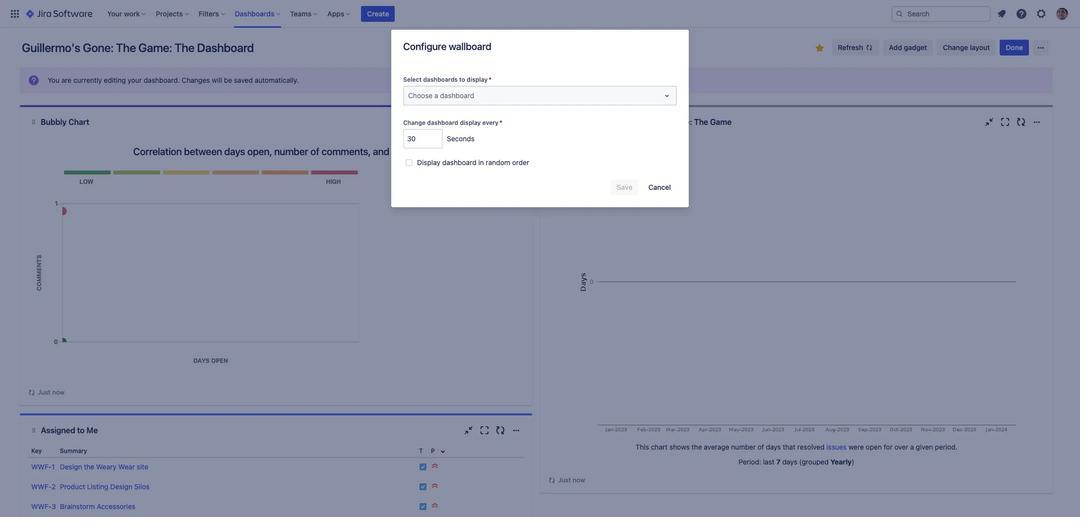 Task type: locate. For each thing, give the bounding box(es) containing it.
task image
[[419, 463, 427, 471]]

change
[[403, 119, 426, 127]]

1 vertical spatial gone:
[[671, 118, 693, 127]]

editing
[[104, 76, 126, 84]]

1 horizontal spatial *
[[500, 119, 503, 127]]

correlation
[[133, 146, 182, 157]]

the for resolution
[[694, 118, 709, 127]]

product
[[60, 483, 85, 491]]

just now for an arrow curved in a circular way on the button that refreshes the dashboard image
[[558, 476, 585, 484]]

open
[[866, 443, 882, 452]]

task image for product listing design silos
[[419, 483, 427, 491]]

2 vertical spatial dashboard
[[443, 158, 477, 167]]

maximize bubbly chart image
[[479, 116, 491, 128]]

just for an arrow curved in a circular way on the button that refreshes the dashboard icon
[[38, 389, 50, 396]]

1 horizontal spatial number
[[732, 443, 756, 452]]

dashboard for display
[[443, 158, 477, 167]]

were
[[849, 443, 864, 452]]

the right shows
[[692, 443, 702, 452]]

jira software image
[[26, 8, 92, 20], [26, 8, 92, 20]]

design up the accessories
[[110, 483, 132, 491]]

1 horizontal spatial now
[[573, 476, 585, 484]]

brainstorm accessories link
[[60, 503, 135, 511]]

now inside resolution time: guillermo's gone: the game region
[[573, 476, 585, 484]]

bubbly
[[41, 118, 67, 127]]

0 vertical spatial just
[[38, 389, 50, 396]]

accessories
[[97, 503, 135, 511]]

1 vertical spatial design
[[110, 483, 132, 491]]

to
[[460, 76, 465, 83], [77, 426, 85, 435]]

dashboard left in
[[443, 158, 477, 167]]

1 vertical spatial the
[[84, 463, 94, 471]]

2 vertical spatial days
[[783, 458, 798, 466]]

participants
[[392, 146, 444, 157]]

1 vertical spatial just
[[558, 476, 571, 484]]

1 vertical spatial guillermo's
[[626, 118, 669, 127]]

now right an arrow curved in a circular way on the button that refreshes the dashboard image
[[573, 476, 585, 484]]

display up seconds
[[460, 119, 481, 127]]

minimize resolution time: guillermo's gone: the game image
[[984, 116, 996, 128]]

just now
[[38, 389, 65, 396], [558, 476, 585, 484]]

guillermo's down open image
[[626, 118, 669, 127]]

undefined generated chart image image
[[573, 137, 1021, 435]]

highest image
[[431, 462, 439, 470], [431, 482, 439, 490], [431, 502, 439, 510]]

configure wallboard dialog
[[392, 30, 689, 207]]

chart
[[651, 443, 668, 452]]

2 vertical spatial highest image
[[431, 502, 439, 510]]

highest image for wwf-2 product listing design silos
[[431, 482, 439, 490]]

you are currently editing your dashboard. changes will be saved automatically.
[[48, 76, 299, 84]]

1 vertical spatial dashboard
[[427, 119, 459, 127]]

design the weary wear site link
[[60, 463, 148, 471]]

1 horizontal spatial the
[[692, 443, 702, 452]]

to left me
[[77, 426, 85, 435]]

refresh
[[838, 43, 864, 52]]

refresh image
[[866, 44, 874, 52]]

of up "last" on the bottom of the page
[[758, 443, 765, 452]]

0 vertical spatial dashboard
[[440, 91, 474, 100]]

display
[[417, 158, 441, 167]]

0 horizontal spatial to
[[77, 426, 85, 435]]

configure wallboard
[[403, 41, 492, 52]]

1
[[52, 463, 55, 471]]

refresh button
[[832, 40, 880, 56]]

of left 'comments,'
[[311, 146, 320, 157]]

wwf-
[[31, 463, 52, 471], [31, 483, 52, 491], [31, 503, 52, 511]]

2 vertical spatial wwf-
[[31, 503, 52, 511]]

open,
[[247, 146, 272, 157]]

comments,
[[322, 146, 371, 157]]

1 vertical spatial number
[[732, 443, 756, 452]]

gone: down open image
[[671, 118, 693, 127]]

dashboards
[[423, 76, 458, 83]]

guillermo's
[[22, 41, 80, 55], [626, 118, 669, 127]]

assigned
[[41, 426, 75, 435]]

the
[[692, 443, 702, 452], [84, 463, 94, 471]]

now
[[52, 389, 65, 396], [573, 476, 585, 484]]

between
[[184, 146, 222, 157]]

* right every
[[500, 119, 503, 127]]

0 vertical spatial *
[[489, 76, 492, 83]]

the left game:
[[116, 41, 136, 55]]

1 vertical spatial highest image
[[431, 482, 439, 490]]

the for guillermo's
[[175, 41, 195, 55]]

0 vertical spatial a
[[435, 91, 438, 100]]

7
[[777, 458, 781, 466]]

2 wwf- from the top
[[31, 483, 52, 491]]

yearly
[[831, 458, 852, 466]]

1 horizontal spatial to
[[460, 76, 465, 83]]

* down 'wallboard'
[[489, 76, 492, 83]]

now for an arrow curved in a circular way on the button that refreshes the dashboard image
[[573, 476, 585, 484]]

an arrow curved in a circular way on the button that refreshes the dashboard image
[[28, 389, 36, 397]]

just now inside resolution time: guillermo's gone: the game region
[[558, 476, 585, 484]]

1 vertical spatial *
[[500, 119, 503, 127]]

the
[[116, 41, 136, 55], [175, 41, 195, 55], [694, 118, 709, 127]]

order
[[512, 158, 530, 167]]

number inside the bubbly chart region
[[274, 146, 308, 157]]

1 horizontal spatial of
[[758, 443, 765, 452]]

cancel
[[649, 183, 671, 192]]

assigned to me
[[41, 426, 98, 435]]

this
[[636, 443, 650, 452]]

gone: up the currently
[[83, 41, 114, 55]]

summary
[[60, 448, 87, 455]]

will
[[212, 76, 222, 84]]

just right an arrow curved in a circular way on the button that refreshes the dashboard icon
[[38, 389, 50, 396]]

the left weary
[[84, 463, 94, 471]]

a right over
[[911, 443, 915, 452]]

star guillermo's gone: the game: the dashboard image
[[814, 42, 826, 54]]

* for select dashboards to display *
[[489, 76, 492, 83]]

just right an arrow curved in a circular way on the button that refreshes the dashboard image
[[558, 476, 571, 484]]

now inside the bubbly chart region
[[52, 389, 65, 396]]

number right the open,
[[274, 146, 308, 157]]

just inside resolution time: guillermo's gone: the game region
[[558, 476, 571, 484]]

0 vertical spatial just now
[[38, 389, 65, 396]]

average
[[704, 443, 730, 452]]

0 vertical spatial design
[[60, 463, 82, 471]]

0 horizontal spatial now
[[52, 389, 65, 396]]

number up period:
[[732, 443, 756, 452]]

task image for brainstorm accessories
[[419, 503, 427, 511]]

highest image for wwf-3 brainstorm accessories
[[431, 502, 439, 510]]

0 vertical spatial days
[[224, 146, 245, 157]]

1 vertical spatial wwf-
[[31, 483, 52, 491]]

0 horizontal spatial guillermo's
[[22, 41, 80, 55]]

silos
[[134, 483, 150, 491]]

display down 'wallboard'
[[467, 76, 488, 83]]

weary
[[96, 463, 117, 471]]

0 horizontal spatial a
[[435, 91, 438, 100]]

0 horizontal spatial *
[[489, 76, 492, 83]]

the inside region
[[692, 443, 702, 452]]

0 vertical spatial number
[[274, 146, 308, 157]]

1 task image from the top
[[419, 483, 427, 491]]

now right an arrow curved in a circular way on the button that refreshes the dashboard icon
[[52, 389, 65, 396]]

0 vertical spatial gone:
[[83, 41, 114, 55]]

just now inside the bubbly chart region
[[38, 389, 65, 396]]

changes
[[182, 76, 210, 84]]

days up "last" on the bottom of the page
[[766, 443, 781, 452]]

0 horizontal spatial the
[[84, 463, 94, 471]]

now for an arrow curved in a circular way on the button that refreshes the dashboard icon
[[52, 389, 65, 396]]

2 horizontal spatial days
[[783, 458, 798, 466]]

done
[[1006, 43, 1024, 52]]

1 horizontal spatial gone:
[[671, 118, 693, 127]]

design
[[60, 463, 82, 471], [110, 483, 132, 491]]

0 horizontal spatial gone:
[[83, 41, 114, 55]]

wwf- for 1
[[31, 463, 52, 471]]

0 horizontal spatial number
[[274, 146, 308, 157]]

1 horizontal spatial just
[[558, 476, 571, 484]]

days right 7
[[783, 458, 798, 466]]

dashboard.
[[144, 76, 180, 84]]

1 vertical spatial a
[[911, 443, 915, 452]]

wwf- down wwf-1
[[31, 483, 52, 491]]

0 vertical spatial of
[[311, 146, 320, 157]]

a right "choose"
[[435, 91, 438, 100]]

resolution time: guillermo's gone: the game
[[563, 118, 732, 127]]

refresh bubbly chart image
[[495, 116, 507, 128]]

3 wwf- from the top
[[31, 503, 52, 511]]

*
[[489, 76, 492, 83], [500, 119, 503, 127]]

automatically.
[[255, 76, 299, 84]]

1 vertical spatial display
[[460, 119, 481, 127]]

just inside the bubbly chart region
[[38, 389, 50, 396]]

0 horizontal spatial of
[[311, 146, 320, 157]]

done link
[[1001, 40, 1030, 56]]

time:
[[604, 118, 624, 127]]

1 vertical spatial task image
[[419, 503, 427, 511]]

0 vertical spatial to
[[460, 76, 465, 83]]

resolution time: guillermo's gone: the game region
[[549, 137, 1045, 486]]

2 task image from the top
[[419, 503, 427, 511]]

1 horizontal spatial just now
[[558, 476, 585, 484]]

0 vertical spatial highest image
[[431, 462, 439, 470]]

wwf- down key
[[31, 463, 52, 471]]

design down summary
[[60, 463, 82, 471]]

1 horizontal spatial a
[[911, 443, 915, 452]]

task image
[[419, 483, 427, 491], [419, 503, 427, 511]]

0 vertical spatial now
[[52, 389, 65, 396]]

1 vertical spatial just now
[[558, 476, 585, 484]]

3 highest image from the top
[[431, 502, 439, 510]]

3
[[52, 503, 56, 511]]

1 vertical spatial to
[[77, 426, 85, 435]]

days inside the bubbly chart region
[[224, 146, 245, 157]]

0 horizontal spatial just now
[[38, 389, 65, 396]]

of inside resolution time: guillermo's gone: the game region
[[758, 443, 765, 452]]

guillermo's up you
[[22, 41, 80, 55]]

dashboard up seconds
[[427, 119, 459, 127]]

the left the game
[[694, 118, 709, 127]]

0 horizontal spatial just
[[38, 389, 50, 396]]

a inside region
[[911, 443, 915, 452]]

1 wwf- from the top
[[31, 463, 52, 471]]

2 horizontal spatial the
[[694, 118, 709, 127]]

you
[[48, 76, 60, 84]]

1 horizontal spatial the
[[175, 41, 195, 55]]

gone:
[[83, 41, 114, 55], [671, 118, 693, 127]]

just now right an arrow curved in a circular way on the button that refreshes the dashboard icon
[[38, 389, 65, 396]]

0 vertical spatial the
[[692, 443, 702, 452]]

1 vertical spatial of
[[758, 443, 765, 452]]

this chart shows the average number of days that resolved issues were open for over a given period.
[[636, 443, 958, 452]]

add gadget button
[[884, 40, 934, 56]]

1 vertical spatial now
[[573, 476, 585, 484]]

refresh resolution time: guillermo's gone: the game image
[[1016, 116, 1028, 128]]

display
[[467, 76, 488, 83], [460, 119, 481, 127]]

cancel button
[[643, 180, 677, 195]]

0 horizontal spatial days
[[224, 146, 245, 157]]

0 vertical spatial wwf-
[[31, 463, 52, 471]]

None text field
[[408, 91, 410, 101]]

just now right an arrow curved in a circular way on the button that refreshes the dashboard image
[[558, 476, 585, 484]]

last
[[764, 458, 775, 466]]

days left the open,
[[224, 146, 245, 157]]

choose
[[408, 91, 433, 100]]

wwf- down "wwf-2" link
[[31, 503, 52, 511]]

open image
[[661, 90, 673, 102]]

bubbly chart region
[[28, 137, 525, 398]]

1 highest image from the top
[[431, 462, 439, 470]]

wwf- for 2
[[31, 483, 52, 491]]

dashboard down select dashboards to display *
[[440, 91, 474, 100]]

to right dashboards
[[460, 76, 465, 83]]

1 horizontal spatial days
[[766, 443, 781, 452]]

the right game:
[[175, 41, 195, 55]]

0 vertical spatial task image
[[419, 483, 427, 491]]

2 highest image from the top
[[431, 482, 439, 490]]

0 vertical spatial guillermo's
[[22, 41, 80, 55]]



Task type: vqa. For each thing, say whether or not it's contained in the screenshot.
of within the Resolution Time: Guillermo'S Gone: The Game region
yes



Task type: describe. For each thing, give the bounding box(es) containing it.
t
[[419, 448, 423, 455]]

your
[[128, 76, 142, 84]]

design the weary wear site
[[60, 463, 148, 471]]

number inside resolution time: guillermo's gone: the game region
[[732, 443, 756, 452]]

to inside 'configure wallboard' dialog
[[460, 76, 465, 83]]

resolved
[[798, 443, 825, 452]]

be
[[224, 76, 232, 84]]

period:
[[739, 458, 762, 466]]

game
[[711, 118, 732, 127]]

that
[[783, 443, 796, 452]]

resolution
[[563, 118, 602, 127]]

currently
[[73, 76, 102, 84]]

listing
[[87, 483, 108, 491]]

dashboard
[[197, 41, 254, 55]]

wwf-2 link
[[31, 483, 56, 491]]

wwf-1 link
[[31, 463, 55, 471]]

period.
[[936, 443, 958, 452]]

product listing design silos link
[[60, 483, 150, 491]]

display dashboard in random order
[[417, 158, 530, 167]]

wear
[[118, 463, 135, 471]]

me
[[87, 426, 98, 435]]

game:
[[138, 41, 172, 55]]

* for change dashboard display every *
[[500, 119, 503, 127]]

an arrow curved in a circular way on the button that refreshes the dashboard image
[[549, 477, 556, 485]]

maximize resolution time: guillermo's gone: the game image
[[1000, 116, 1012, 128]]

change dashboard display every *
[[403, 119, 503, 127]]

for
[[884, 443, 893, 452]]

create banner
[[0, 0, 1081, 28]]

select dashboards to display *
[[403, 76, 492, 83]]

search image
[[896, 10, 904, 18]]

brainstorm
[[60, 503, 95, 511]]

add gadget
[[890, 43, 928, 52]]

minimize bubbly chart image
[[463, 116, 475, 128]]

bubbly chart
[[41, 118, 89, 127]]

0 horizontal spatial design
[[60, 463, 82, 471]]

period: last 7 days (grouped yearly )
[[739, 458, 855, 466]]

0 horizontal spatial the
[[116, 41, 136, 55]]

in
[[479, 158, 484, 167]]

issues
[[827, 443, 847, 452]]

Search field
[[892, 6, 991, 22]]

none text field inside 'configure wallboard' dialog
[[408, 91, 410, 101]]

wwf-3 link
[[31, 503, 56, 511]]

create button
[[361, 6, 395, 22]]

select
[[403, 76, 422, 83]]

choose a dashboard
[[408, 91, 474, 100]]

wwf-1
[[31, 463, 55, 471]]

shows
[[670, 443, 690, 452]]

p
[[431, 448, 435, 455]]

site
[[137, 463, 148, 471]]

wwf-3 brainstorm accessories
[[31, 503, 135, 511]]

1 horizontal spatial guillermo's
[[626, 118, 669, 127]]

1 vertical spatial days
[[766, 443, 781, 452]]

saved
[[234, 76, 253, 84]]

issues link
[[827, 443, 847, 452]]

wwf- for 3
[[31, 503, 52, 511]]

0 vertical spatial display
[[467, 76, 488, 83]]

just now for an arrow curved in a circular way on the button that refreshes the dashboard icon
[[38, 389, 65, 396]]

dashboard for change
[[427, 119, 459, 127]]

1 horizontal spatial design
[[110, 483, 132, 491]]

(grouped
[[800, 458, 829, 466]]

primary element
[[6, 0, 892, 28]]

refresh assigned to me image
[[495, 425, 507, 437]]

every
[[483, 119, 499, 127]]

correlation between days open, number of comments, and participants
[[133, 146, 444, 157]]

maximize assigned to me image
[[479, 425, 491, 437]]

add
[[890, 43, 903, 52]]

time field
[[404, 130, 442, 148]]

seconds
[[447, 134, 475, 143]]

minimize assigned to me image
[[463, 425, 475, 437]]

random
[[486, 158, 511, 167]]

wallboard
[[449, 41, 492, 52]]

are
[[61, 76, 72, 84]]

key
[[31, 448, 42, 455]]

configure
[[403, 41, 447, 52]]

wwf-2 product listing design silos
[[31, 483, 150, 491]]

given
[[916, 443, 934, 452]]

of inside the bubbly chart region
[[311, 146, 320, 157]]

and
[[373, 146, 390, 157]]

2
[[52, 483, 56, 491]]

create
[[367, 9, 389, 18]]

gadget
[[904, 43, 928, 52]]

just for an arrow curved in a circular way on the button that refreshes the dashboard image
[[558, 476, 571, 484]]

over
[[895, 443, 909, 452]]

a inside dialog
[[435, 91, 438, 100]]

chart
[[69, 118, 89, 127]]



